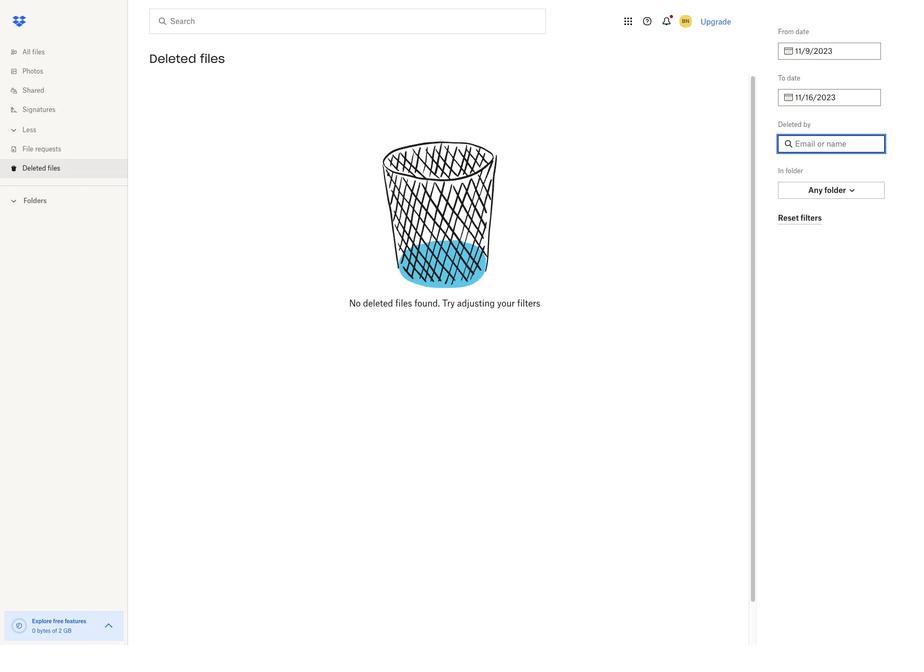 Task type: locate. For each thing, give the bounding box(es) containing it.
files inside "link"
[[32, 48, 45, 56]]

deleted files link
[[9, 159, 128, 178]]

folder
[[786, 167, 804, 175], [825, 186, 846, 195]]

reset
[[779, 213, 799, 222]]

photos
[[22, 67, 43, 75]]

date right from
[[796, 28, 810, 36]]

to
[[779, 74, 786, 82]]

any folder
[[809, 186, 846, 195]]

list
[[0, 36, 128, 186]]

date
[[796, 28, 810, 36], [788, 74, 801, 82]]

adjusting
[[457, 298, 495, 309]]

1 horizontal spatial deleted files
[[149, 51, 225, 66]]

explore
[[32, 618, 52, 625]]

upgrade
[[701, 17, 732, 26]]

try
[[443, 298, 455, 309]]

2 horizontal spatial deleted
[[779, 121, 802, 129]]

explore free features 0 bytes of 2 gb
[[32, 618, 86, 634]]

any folder button
[[779, 182, 885, 199]]

2 vertical spatial deleted
[[22, 164, 46, 172]]

0 vertical spatial deleted files
[[149, 51, 225, 66]]

free
[[53, 618, 64, 625]]

list containing all files
[[0, 36, 128, 186]]

file requests
[[22, 145, 61, 153]]

0 horizontal spatial folder
[[786, 167, 804, 175]]

deleted files
[[149, 51, 225, 66], [22, 164, 60, 172]]

signatures link
[[9, 100, 128, 120]]

found.
[[415, 298, 440, 309]]

0 horizontal spatial deleted
[[22, 164, 46, 172]]

of
[[52, 628, 57, 634]]

any
[[809, 186, 823, 195]]

folder inside button
[[825, 186, 846, 195]]

filters right your
[[518, 298, 541, 309]]

file requests link
[[9, 140, 128, 159]]

folders
[[23, 197, 47, 205]]

1 horizontal spatial filters
[[801, 213, 822, 222]]

1 vertical spatial date
[[788, 74, 801, 82]]

0 horizontal spatial deleted files
[[22, 164, 60, 172]]

all
[[22, 48, 31, 56]]

dropbox image
[[9, 11, 30, 32]]

deleted inside list item
[[22, 164, 46, 172]]

from date
[[779, 28, 810, 36]]

files
[[32, 48, 45, 56], [200, 51, 225, 66], [48, 164, 60, 172], [396, 298, 412, 309]]

1 horizontal spatial folder
[[825, 186, 846, 195]]

deleted files list item
[[0, 159, 128, 178]]

filters
[[801, 213, 822, 222], [518, 298, 541, 309]]

filters right reset
[[801, 213, 822, 222]]

0 vertical spatial deleted
[[149, 51, 196, 66]]

folder right any
[[825, 186, 846, 195]]

deleted
[[149, 51, 196, 66], [779, 121, 802, 129], [22, 164, 46, 172]]

From date text field
[[796, 45, 875, 57]]

bn button
[[678, 13, 695, 30]]

1 vertical spatial folder
[[825, 186, 846, 195]]

by
[[804, 121, 811, 129]]

date right to
[[788, 74, 801, 82]]

2
[[59, 628, 62, 634]]

bytes
[[37, 628, 51, 634]]

1 vertical spatial deleted files
[[22, 164, 60, 172]]

features
[[65, 618, 86, 625]]

folder for any folder
[[825, 186, 846, 195]]

folder right in
[[786, 167, 804, 175]]

To date text field
[[796, 92, 875, 104]]

bn
[[682, 18, 690, 25]]

0 vertical spatial date
[[796, 28, 810, 36]]

1 vertical spatial filters
[[518, 298, 541, 309]]

0 vertical spatial folder
[[786, 167, 804, 175]]

0 vertical spatial filters
[[801, 213, 822, 222]]

from
[[779, 28, 794, 36]]



Task type: vqa. For each thing, say whether or not it's contained in the screenshot.
Any
yes



Task type: describe. For each thing, give the bounding box(es) containing it.
date for to date
[[788, 74, 801, 82]]

your
[[498, 298, 515, 309]]

reset filters
[[779, 213, 822, 222]]

files inside list item
[[48, 164, 60, 172]]

reset filters button
[[779, 212, 822, 225]]

Search text field
[[170, 15, 524, 27]]

photos link
[[9, 62, 128, 81]]

1 horizontal spatial deleted
[[149, 51, 196, 66]]

1 vertical spatial deleted
[[779, 121, 802, 129]]

date for from date
[[796, 28, 810, 36]]

shared link
[[9, 81, 128, 100]]

deleted by
[[779, 121, 811, 129]]

filters inside "button"
[[801, 213, 822, 222]]

no
[[349, 298, 361, 309]]

shared
[[22, 86, 44, 94]]

folder for in folder
[[786, 167, 804, 175]]

quota usage element
[[11, 618, 28, 635]]

0 horizontal spatial filters
[[518, 298, 541, 309]]

less image
[[9, 125, 19, 136]]

in
[[779, 167, 784, 175]]

Deleted by text field
[[796, 138, 879, 150]]

requests
[[35, 145, 61, 153]]

deleted
[[363, 298, 393, 309]]

all files
[[22, 48, 45, 56]]

deleted files inside deleted files link
[[22, 164, 60, 172]]

folders button
[[0, 193, 128, 209]]

upgrade link
[[701, 17, 732, 26]]

less
[[22, 126, 36, 134]]

to date
[[779, 74, 801, 82]]

in folder
[[779, 167, 804, 175]]

signatures
[[22, 106, 56, 114]]

file
[[22, 145, 33, 153]]

gb
[[63, 628, 72, 634]]

all files link
[[9, 43, 128, 62]]

0
[[32, 628, 36, 634]]

no deleted files found. try adjusting your filters
[[349, 298, 541, 309]]



